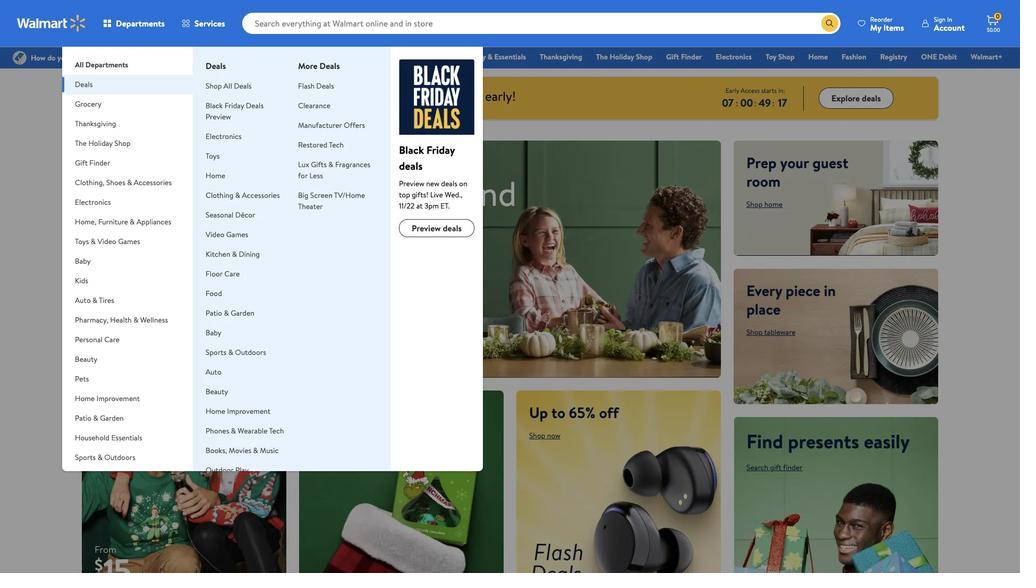 Task type: describe. For each thing, give the bounding box(es) containing it.
patio & garden for patio & garden link
[[206, 308, 254, 319]]

0 $0.00
[[987, 12, 1000, 33]]

grocery & essentials
[[460, 52, 526, 62]]

1 horizontal spatial tech
[[329, 140, 344, 150]]

one
[[921, 52, 937, 62]]

deals up the shop all deals
[[206, 60, 226, 72]]

Search search field
[[242, 13, 841, 34]]

shop now for up to 65% off
[[529, 431, 561, 441]]

& inside sports & outdoors dropdown button
[[98, 453, 103, 463]]

shop up black friday deals preview link
[[206, 81, 222, 91]]

shop home
[[747, 199, 783, 210]]

presents
[[788, 429, 859, 455]]

toys link
[[206, 151, 220, 162]]

0 horizontal spatial walmart+
[[218, 87, 272, 105]]

toy shop link
[[761, 51, 799, 63]]

2 : from the left
[[754, 97, 757, 109]]

toys & video games
[[75, 236, 140, 247]]

off
[[599, 403, 619, 423]]

offers
[[344, 120, 365, 131]]

sports for sports & outdoors dropdown button
[[75, 453, 96, 463]]

more deals
[[298, 60, 340, 72]]

decor
[[105, 472, 125, 483]]

screen
[[310, 190, 333, 201]]

food link
[[206, 289, 222, 299]]

& inside clothing, shoes & accessories 'dropdown button'
[[127, 177, 132, 188]]

pharmacy,
[[75, 315, 108, 326]]

kitchen & dining link
[[206, 249, 260, 260]]

1 horizontal spatial friday
[[374, 87, 407, 105]]

shop left gift finder link
[[636, 52, 652, 62]]

deals up 3
[[428, 52, 446, 62]]

finder for gift finder link
[[681, 52, 702, 62]]

walmart+ inside 'link'
[[971, 52, 1003, 62]]

wearable
[[238, 426, 268, 437]]

1 horizontal spatial electronics link
[[711, 51, 757, 63]]

wed.,
[[445, 190, 462, 200]]

in
[[947, 15, 952, 24]]

& inside toys & video games dropdown button
[[91, 236, 96, 247]]

deals up top
[[399, 159, 423, 173]]

home down "toys" link
[[206, 171, 225, 181]]

black friday deals preview
[[206, 100, 264, 122]]

1 : from the left
[[736, 97, 738, 109]]

deals inside black friday deals preview
[[246, 100, 264, 111]]

now for festive ugly christmas 'fits
[[113, 359, 126, 369]]

garden for patio & garden link
[[231, 308, 254, 319]]

kitchen
[[206, 249, 230, 260]]

search gift finder
[[747, 463, 803, 473]]

explore deals button
[[819, 88, 894, 109]]

electronics for the rightmost electronics link
[[716, 52, 752, 62]]

gift finder for gift finder dropdown button
[[75, 158, 110, 168]]

toys for "toys" link
[[206, 151, 220, 162]]

preview for deals
[[399, 179, 424, 189]]

& inside home, furniture & appliances dropdown button
[[130, 217, 135, 227]]

festive ugly christmas 'fits
[[95, 301, 216, 351]]

sports for sports & outdoors link
[[206, 348, 227, 358]]

fashion link
[[837, 51, 871, 63]]

1 horizontal spatial black
[[341, 87, 371, 105]]

0
[[996, 12, 1000, 21]]

grocery for grocery
[[75, 99, 101, 109]]

garden for the patio & garden dropdown button
[[100, 413, 124, 424]]

the holiday shop for the holiday shop link
[[596, 52, 652, 62]]

gift finder for gift finder link
[[666, 52, 702, 62]]

1 horizontal spatial video
[[206, 230, 224, 240]]

gift for gift finder dropdown button
[[75, 158, 88, 168]]

join
[[192, 87, 215, 105]]

gift for gift finder link
[[666, 52, 679, 62]]

departments button
[[95, 11, 173, 36]]

video games
[[206, 230, 248, 240]]

prep
[[747, 153, 777, 173]]

theater
[[298, 201, 323, 212]]

toys for toys & video games
[[75, 236, 89, 247]]

sports & outdoors for sports & outdoors link
[[206, 348, 266, 358]]

debit
[[939, 52, 957, 62]]

1 vertical spatial all
[[224, 81, 232, 91]]

1 horizontal spatial games
[[226, 230, 248, 240]]

flash
[[298, 81, 315, 91]]

home inside home improvement dropdown button
[[75, 394, 95, 404]]

patio & garden for the patio & garden dropdown button
[[75, 413, 124, 424]]

registry link
[[876, 51, 912, 63]]

care for personal care
[[104, 335, 120, 345]]

search icon image
[[826, 19, 834, 28]]

seasonal for seasonal décor
[[206, 210, 234, 221]]

0 horizontal spatial tech
[[269, 426, 284, 437]]

access
[[741, 86, 760, 95]]

auto link
[[206, 367, 221, 378]]

patio & garden button
[[62, 409, 193, 429]]

the for the holiday shop dropdown button
[[75, 138, 87, 149]]

fragrances
[[335, 159, 370, 170]]

clothing
[[206, 190, 233, 201]]

lux
[[298, 159, 309, 170]]

phones & wearable tech
[[206, 426, 284, 437]]

food
[[206, 289, 222, 299]]

gifts
[[311, 159, 327, 170]]

walmart+ link
[[966, 51, 1007, 63]]

17
[[778, 95, 787, 110]]

find presents easily
[[747, 429, 910, 455]]

outdoors for sports & outdoors dropdown button
[[104, 453, 135, 463]]

departments inside dropdown button
[[116, 18, 165, 29]]

holiday for the holiday shop dropdown button
[[88, 138, 113, 149]]

easily
[[864, 429, 910, 455]]

big screen tv/home theater link
[[298, 190, 365, 212]]

1 vertical spatial electronics link
[[206, 131, 242, 142]]

deals down et.
[[443, 223, 462, 234]]

up
[[529, 403, 548, 423]]

gather 'round
[[312, 170, 517, 217]]

movies
[[229, 446, 251, 456]]

kids
[[75, 276, 88, 286]]

on
[[459, 179, 467, 189]]

shop up electronics dropdown button
[[95, 181, 111, 191]]

beauty for beauty link
[[206, 387, 228, 397]]

restored
[[298, 140, 327, 150]]

search
[[747, 463, 768, 473]]

video inside dropdown button
[[97, 236, 116, 247]]

seasonal for seasonal decor & party supplies
[[75, 472, 103, 483]]

grocery for grocery & essentials
[[460, 52, 486, 62]]

preview for deals
[[206, 112, 231, 122]]

friday for deals
[[427, 143, 455, 157]]

baby link
[[206, 328, 221, 338]]

holiday savings are here!
[[95, 153, 255, 173]]

under
[[427, 403, 465, 423]]

home improvement for "home improvement" link
[[206, 406, 270, 417]]

baby for 'baby' link
[[206, 328, 221, 338]]

& inside seasonal decor & party supplies dropdown button
[[126, 472, 131, 483]]

finder for gift finder dropdown button
[[89, 158, 110, 168]]

now for up to 65% off
[[547, 431, 561, 441]]

improvement for home improvement dropdown button
[[96, 394, 140, 404]]

finder
[[783, 463, 803, 473]]

toy shop
[[766, 52, 795, 62]]

clothing, shoes & accessories
[[75, 177, 172, 188]]

home down "clear search field text" icon
[[809, 52, 828, 62]]

1 horizontal spatial home link
[[804, 51, 833, 63]]

deals right more
[[320, 60, 340, 72]]

books,
[[206, 446, 227, 456]]

patio for the patio & garden dropdown button
[[75, 413, 91, 424]]

holiday for the holiday shop link
[[610, 52, 634, 62]]

pets
[[75, 374, 89, 385]]

shop home link
[[747, 199, 783, 210]]

gift finder link
[[661, 51, 707, 63]]

household essentials
[[75, 433, 142, 444]]

shop now for festive ugly christmas 'fits
[[95, 359, 126, 369]]

& inside pharmacy, health & wellness dropdown button
[[133, 315, 138, 326]]

shop inside dropdown button
[[114, 138, 131, 149]]

'round
[[423, 170, 517, 217]]

preview deals link
[[399, 219, 475, 238]]

49
[[759, 95, 771, 110]]

starts
[[761, 86, 777, 95]]

shoes
[[106, 177, 125, 188]]

1 vertical spatial home link
[[206, 171, 225, 181]]

et.
[[441, 201, 450, 211]]

phones & wearable tech link
[[206, 426, 284, 437]]

account
[[934, 22, 965, 33]]

walmart plus logo image
[[124, 89, 184, 108]]

personal
[[75, 335, 102, 345]]

grocery & essentials link
[[455, 51, 531, 63]]

books, movies & music link
[[206, 446, 279, 456]]

appliances
[[137, 217, 171, 227]]



Task type: locate. For each thing, give the bounding box(es) containing it.
1 horizontal spatial toys
[[206, 151, 220, 162]]

every piece in place
[[747, 280, 836, 320]]

outdoors for sports & outdoors link
[[235, 348, 266, 358]]

patio & garden up 'household'
[[75, 413, 124, 424]]

1 vertical spatial the holiday shop
[[75, 138, 131, 149]]

all up black friday deals preview
[[224, 81, 232, 91]]

grocery inside grocery dropdown button
[[75, 99, 101, 109]]

deals up wed.,
[[441, 179, 457, 189]]

shop now down up
[[529, 431, 561, 441]]

& inside the lux gifts & fragrances for less
[[329, 159, 333, 170]]

the holiday shop inside dropdown button
[[75, 138, 131, 149]]

pharmacy, health & wellness button
[[62, 311, 193, 331]]

holiday inside dropdown button
[[88, 138, 113, 149]]

0 vertical spatial home improvement
[[75, 394, 140, 404]]

shop now link for holiday savings are here!
[[95, 181, 126, 191]]

1 vertical spatial tech
[[269, 426, 284, 437]]

accessories up décor
[[242, 190, 280, 201]]

up to 65% off
[[529, 403, 619, 423]]

1 vertical spatial grocery
[[75, 99, 101, 109]]

0 horizontal spatial all
[[75, 60, 84, 70]]

2 vertical spatial holiday
[[95, 153, 144, 173]]

0 horizontal spatial electronics link
[[206, 131, 242, 142]]

seasonal down the clothing
[[206, 210, 234, 221]]

sign in account
[[934, 15, 965, 33]]

black inside black friday deals preview
[[206, 100, 223, 111]]

restored tech
[[298, 140, 344, 150]]

clear search field text image
[[809, 19, 817, 27]]

accessories inside 'dropdown button'
[[134, 177, 172, 188]]

electronics inside electronics link
[[716, 52, 752, 62]]

0 vertical spatial shop now link
[[95, 181, 126, 191]]

explore for explore recipes
[[382, 228, 406, 239]]

explore recipes
[[382, 228, 431, 239]]

now up electronics dropdown button
[[113, 181, 126, 191]]

deals
[[410, 87, 438, 105], [862, 92, 881, 104], [399, 159, 423, 173], [441, 179, 457, 189], [443, 223, 462, 234]]

gift right the holiday shop link
[[666, 52, 679, 62]]

now for holiday savings are here!
[[113, 181, 126, 191]]

the up clothing,
[[75, 138, 87, 149]]

0 vertical spatial thanksgiving
[[540, 52, 582, 62]]

1 horizontal spatial the
[[596, 52, 608, 62]]

0 vertical spatial patio & garden
[[206, 308, 254, 319]]

the holiday shop for the holiday shop dropdown button
[[75, 138, 131, 149]]

home down beauty link
[[206, 406, 225, 417]]

1 vertical spatial home improvement
[[206, 406, 270, 417]]

toys & video games button
[[62, 232, 193, 252]]

to
[[552, 403, 565, 423]]

1 horizontal spatial all
[[224, 81, 232, 91]]

0 horizontal spatial care
[[104, 335, 120, 345]]

0 horizontal spatial seasonal
[[75, 472, 103, 483]]

1 horizontal spatial patio & garden
[[206, 308, 254, 319]]

recipes
[[408, 228, 431, 239]]

preview inside black friday deals preview new deals on top gifts! live wed., 11/22 at 3pm et.
[[399, 179, 424, 189]]

health
[[110, 315, 132, 326]]

1 vertical spatial departments
[[85, 60, 128, 70]]

shop now for holiday savings are here!
[[95, 181, 126, 191]]

finder inside dropdown button
[[89, 158, 110, 168]]

stocking
[[312, 403, 369, 423]]

thanksgiving for the "thanksgiving" link on the right of the page
[[540, 52, 582, 62]]

manufacturer offers
[[298, 120, 365, 131]]

1 vertical spatial preview
[[399, 179, 424, 189]]

tableware
[[764, 327, 796, 338]]

preview deals
[[412, 223, 462, 234]]

thanksgiving inside dropdown button
[[75, 118, 116, 129]]

0 vertical spatial the holiday shop
[[596, 52, 652, 62]]

sports & outdoors down household essentials
[[75, 453, 135, 463]]

music
[[260, 446, 279, 456]]

the holiday shop button
[[62, 134, 193, 154]]

1 vertical spatial walmart+
[[218, 87, 272, 105]]

1 horizontal spatial care
[[224, 269, 240, 280]]

sports down 'baby' link
[[206, 348, 227, 358]]

home
[[809, 52, 828, 62], [206, 171, 225, 181], [75, 394, 95, 404], [206, 406, 225, 417]]

1 vertical spatial patio
[[75, 413, 91, 424]]

home improvement inside dropdown button
[[75, 394, 140, 404]]

patio up 'household'
[[75, 413, 91, 424]]

now up pets dropdown button on the left of the page
[[113, 359, 126, 369]]

shop all deals
[[206, 81, 252, 91]]

electronics up "toys" link
[[206, 131, 242, 142]]

furniture
[[98, 217, 128, 227]]

deals left 3
[[410, 87, 438, 105]]

grocery right deals link
[[460, 52, 486, 62]]

1 horizontal spatial garden
[[231, 308, 254, 319]]

departments up 'all departments' link
[[116, 18, 165, 29]]

0 vertical spatial preview
[[206, 112, 231, 122]]

& inside auto & tires dropdown button
[[93, 295, 97, 306]]

deals
[[428, 52, 446, 62], [206, 60, 226, 72], [320, 60, 340, 72], [75, 79, 93, 90], [234, 81, 252, 91], [316, 81, 334, 91], [246, 100, 264, 111]]

shop down personal care
[[95, 359, 111, 369]]

0 horizontal spatial finder
[[89, 158, 110, 168]]

grocery button
[[62, 95, 193, 114]]

1 vertical spatial new
[[426, 179, 439, 189]]

garden inside dropdown button
[[100, 413, 124, 424]]

1 horizontal spatial electronics
[[206, 131, 242, 142]]

1 horizontal spatial finder
[[681, 52, 702, 62]]

1 horizontal spatial explore
[[832, 92, 860, 104]]

11/22
[[399, 201, 415, 211]]

early access starts in: 07 : 00 : 49 : 17
[[722, 86, 787, 110]]

home, furniture & appliances button
[[62, 213, 193, 232]]

electronics down clothing,
[[75, 197, 111, 208]]

accessories down "savings"
[[134, 177, 172, 188]]

preview inside the 'preview deals' link
[[412, 223, 441, 234]]

reorder my items
[[870, 15, 904, 33]]

games up kitchen & dining link
[[226, 230, 248, 240]]

patio down food
[[206, 308, 222, 319]]

1 horizontal spatial new
[[426, 179, 439, 189]]

outdoors up decor
[[104, 453, 135, 463]]

0 horizontal spatial sports
[[75, 453, 96, 463]]

sports & outdoors for sports & outdoors dropdown button
[[75, 453, 135, 463]]

deals down fashion link
[[862, 92, 881, 104]]

pharmacy, health & wellness
[[75, 315, 168, 326]]

new inside black friday deals preview new deals on top gifts! live wed., 11/22 at 3pm et.
[[426, 179, 439, 189]]

patio inside dropdown button
[[75, 413, 91, 424]]

video up kitchen
[[206, 230, 224, 240]]

2 vertical spatial shop now
[[529, 431, 561, 441]]

1 horizontal spatial gift
[[666, 52, 679, 62]]

patio & garden
[[206, 308, 254, 319], [75, 413, 124, 424]]

shop down the thanksgiving dropdown button
[[114, 138, 131, 149]]

1 vertical spatial shop now link
[[95, 359, 126, 369]]

2 horizontal spatial black
[[399, 143, 424, 157]]

piece
[[786, 280, 820, 301]]

shop now link up electronics dropdown button
[[95, 181, 126, 191]]

patio & garden inside dropdown button
[[75, 413, 124, 424]]

black up offers
[[341, 87, 371, 105]]

savings
[[147, 153, 194, 173]]

0 horizontal spatial new
[[316, 87, 338, 105]]

video games link
[[206, 230, 248, 240]]

deals button
[[62, 75, 193, 95]]

sports inside dropdown button
[[75, 453, 96, 463]]

0 vertical spatial seasonal
[[206, 210, 234, 221]]

0 horizontal spatial grocery
[[75, 99, 101, 109]]

seasonal décor
[[206, 210, 255, 221]]

1 vertical spatial accessories
[[242, 190, 280, 201]]

: right 49
[[773, 97, 775, 109]]

&
[[488, 52, 493, 62], [275, 87, 284, 105], [329, 159, 333, 170], [127, 177, 132, 188], [235, 190, 240, 201], [130, 217, 135, 227], [91, 236, 96, 247], [232, 249, 237, 260], [93, 295, 97, 306], [224, 308, 229, 319], [133, 315, 138, 326], [228, 348, 233, 358], [93, 413, 98, 424], [231, 426, 236, 437], [253, 446, 258, 456], [98, 453, 103, 463], [126, 472, 131, 483]]

toys down the home,
[[75, 236, 89, 247]]

toys left here! in the top of the page
[[206, 151, 220, 162]]

beauty for beauty dropdown button
[[75, 354, 97, 365]]

0 vertical spatial auto
[[75, 295, 91, 306]]

care down health
[[104, 335, 120, 345]]

electronics link up early
[[711, 51, 757, 63]]

improvement for "home improvement" link
[[227, 406, 270, 417]]

black down shop all deals link
[[206, 100, 223, 111]]

& inside grocery & essentials link
[[488, 52, 493, 62]]

video down 'furniture'
[[97, 236, 116, 247]]

2 vertical spatial preview
[[412, 223, 441, 234]]

explore left recipes
[[382, 228, 406, 239]]

electronics button
[[62, 193, 193, 213]]

shop now link down up
[[529, 431, 561, 441]]

thanksgiving down grocery dropdown button
[[75, 118, 116, 129]]

auto down kids
[[75, 295, 91, 306]]

1 vertical spatial the
[[75, 138, 87, 149]]

flash deals
[[298, 81, 334, 91]]

1 horizontal spatial grocery
[[460, 52, 486, 62]]

restored tech link
[[298, 140, 344, 150]]

auto for auto & tires
[[75, 295, 91, 306]]

departments up deals dropdown button
[[85, 60, 128, 70]]

friday for deals
[[225, 100, 244, 111]]

seasonal inside dropdown button
[[75, 472, 103, 483]]

tech up music on the left bottom of the page
[[269, 426, 284, 437]]

'fits
[[183, 325, 216, 351]]

games inside dropdown button
[[118, 236, 140, 247]]

0 horizontal spatial explore
[[382, 228, 406, 239]]

0 horizontal spatial home link
[[206, 171, 225, 181]]

2 vertical spatial electronics
[[75, 197, 111, 208]]

toys inside dropdown button
[[75, 236, 89, 247]]

home link down "toys" link
[[206, 171, 225, 181]]

black inside black friday deals preview new deals on top gifts! live wed., 11/22 at 3pm et.
[[399, 143, 424, 157]]

lux gifts & fragrances for less link
[[298, 159, 370, 181]]

garden
[[231, 308, 254, 319], [100, 413, 124, 424]]

friday inside black friday deals preview
[[225, 100, 244, 111]]

outdoor
[[206, 465, 234, 476]]

deals up black friday deals preview
[[234, 81, 252, 91]]

my
[[870, 22, 882, 33]]

baby for baby 'dropdown button'
[[75, 256, 91, 267]]

0 horizontal spatial essentials
[[111, 433, 142, 444]]

1 horizontal spatial improvement
[[227, 406, 270, 417]]

all departments link
[[62, 47, 193, 75]]

here!
[[222, 153, 255, 173]]

: right 00
[[754, 97, 757, 109]]

improvement up wearable
[[227, 406, 270, 417]]

deals down all departments
[[75, 79, 93, 90]]

walmart+ right the join
[[218, 87, 272, 105]]

shop down place
[[747, 327, 763, 338]]

0 horizontal spatial black
[[206, 100, 223, 111]]

shop
[[636, 52, 652, 62], [778, 52, 795, 62], [206, 81, 222, 91], [114, 138, 131, 149], [95, 181, 111, 191], [747, 199, 763, 210], [747, 327, 763, 338], [95, 359, 111, 369], [529, 431, 545, 441]]

new up live
[[426, 179, 439, 189]]

big screen tv/home theater
[[298, 190, 365, 212]]

1 vertical spatial holiday
[[88, 138, 113, 149]]

0 horizontal spatial the holiday shop
[[75, 138, 131, 149]]

0 vertical spatial departments
[[116, 18, 165, 29]]

baby up kids
[[75, 256, 91, 267]]

0 vertical spatial essentials
[[494, 52, 526, 62]]

0 vertical spatial all
[[75, 60, 84, 70]]

& inside the patio & garden dropdown button
[[93, 413, 98, 424]]

1 vertical spatial thanksgiving
[[75, 118, 116, 129]]

electronics link up "toys" link
[[206, 131, 242, 142]]

games down home, furniture & appliances dropdown button
[[118, 236, 140, 247]]

0 horizontal spatial baby
[[75, 256, 91, 267]]

join walmart+ & shop new black friday deals 3 hours early!
[[192, 87, 516, 105]]

all down walmart image
[[75, 60, 84, 70]]

0 vertical spatial explore
[[832, 92, 860, 104]]

outdoors down patio & garden link
[[235, 348, 266, 358]]

shop now link up pets dropdown button on the left of the page
[[95, 359, 126, 369]]

1 vertical spatial auto
[[206, 367, 221, 378]]

services
[[195, 18, 225, 29]]

patio for patio & garden link
[[206, 308, 222, 319]]

electronics up early
[[716, 52, 752, 62]]

0 horizontal spatial patio & garden
[[75, 413, 124, 424]]

outdoors inside dropdown button
[[104, 453, 135, 463]]

new for black
[[316, 87, 338, 105]]

garden up household essentials
[[100, 413, 124, 424]]

grocery inside grocery & essentials link
[[460, 52, 486, 62]]

auto inside dropdown button
[[75, 295, 91, 306]]

1 vertical spatial electronics
[[206, 131, 242, 142]]

0 horizontal spatial sports & outdoors
[[75, 453, 135, 463]]

preview inside black friday deals preview
[[206, 112, 231, 122]]

in
[[824, 280, 836, 301]]

essentials up early!
[[494, 52, 526, 62]]

shop now link for up to 65% off
[[529, 431, 561, 441]]

departments
[[116, 18, 165, 29], [85, 60, 128, 70]]

deals image
[[399, 60, 475, 135]]

fashion
[[842, 52, 867, 62]]

deals right 'flash' on the left
[[316, 81, 334, 91]]

0 vertical spatial tech
[[329, 140, 344, 150]]

care inside personal care dropdown button
[[104, 335, 120, 345]]

00
[[740, 95, 753, 110]]

clothing & accessories link
[[206, 190, 280, 201]]

garden up sports & outdoors link
[[231, 308, 254, 319]]

finder
[[681, 52, 702, 62], [89, 158, 110, 168]]

improvement down pets dropdown button on the left of the page
[[96, 394, 140, 404]]

home, furniture & appliances
[[75, 217, 171, 227]]

0 vertical spatial home link
[[804, 51, 833, 63]]

auto up beauty link
[[206, 367, 221, 378]]

1 vertical spatial patio & garden
[[75, 413, 124, 424]]

2 horizontal spatial :
[[773, 97, 775, 109]]

auto
[[75, 295, 91, 306], [206, 367, 221, 378]]

seasonal
[[206, 210, 234, 221], [75, 472, 103, 483]]

explore for explore deals
[[832, 92, 860, 104]]

reorder
[[870, 15, 893, 24]]

baby down patio & garden link
[[206, 328, 221, 338]]

new right 'flash' on the left
[[316, 87, 338, 105]]

now
[[113, 181, 126, 191], [113, 359, 126, 369], [547, 431, 561, 441]]

shop now link for festive ugly christmas 'fits
[[95, 359, 126, 369]]

gift inside dropdown button
[[75, 158, 88, 168]]

0 vertical spatial grocery
[[460, 52, 486, 62]]

the for the holiday shop link
[[596, 52, 608, 62]]

thanksgiving button
[[62, 114, 193, 134]]

improvement inside dropdown button
[[96, 394, 140, 404]]

clothing, shoes & accessories button
[[62, 173, 193, 193]]

deals down shop all deals link
[[246, 100, 264, 111]]

auto for auto link at bottom
[[206, 367, 221, 378]]

home improvement for home improvement dropdown button
[[75, 394, 140, 404]]

christmas
[[95, 325, 179, 351]]

deals inside dropdown button
[[75, 79, 93, 90]]

shop right toy at the top of page
[[778, 52, 795, 62]]

holiday
[[610, 52, 634, 62], [88, 138, 113, 149], [95, 153, 144, 173]]

1 horizontal spatial accessories
[[242, 190, 280, 201]]

patio & garden down food link
[[206, 308, 254, 319]]

sports & outdoors down 'baby' link
[[206, 348, 266, 358]]

sports & outdoors inside dropdown button
[[75, 453, 135, 463]]

walmart+ down $0.00
[[971, 52, 1003, 62]]

sports down 'household'
[[75, 453, 96, 463]]

items
[[884, 22, 904, 33]]

explore recipes link
[[382, 228, 431, 239]]

0 vertical spatial accessories
[[134, 177, 172, 188]]

0 horizontal spatial gift finder
[[75, 158, 110, 168]]

beauty down the personal
[[75, 354, 97, 365]]

home link down "clear search field text" icon
[[804, 51, 833, 63]]

0 horizontal spatial accessories
[[134, 177, 172, 188]]

1 horizontal spatial patio
[[206, 308, 222, 319]]

household essentials button
[[62, 429, 193, 448]]

now down to
[[547, 431, 561, 441]]

0 vertical spatial finder
[[681, 52, 702, 62]]

shop now up electronics dropdown button
[[95, 181, 126, 191]]

black for deals
[[206, 100, 223, 111]]

clothing,
[[75, 177, 105, 188]]

1 horizontal spatial gift finder
[[666, 52, 702, 62]]

1 horizontal spatial essentials
[[494, 52, 526, 62]]

services button
[[173, 11, 234, 36]]

the inside dropdown button
[[75, 138, 87, 149]]

early!
[[485, 87, 516, 105]]

0 vertical spatial sports
[[206, 348, 227, 358]]

1 vertical spatial toys
[[75, 236, 89, 247]]

3 : from the left
[[773, 97, 775, 109]]

1 vertical spatial explore
[[382, 228, 406, 239]]

shop now up pets dropdown button on the left of the page
[[95, 359, 126, 369]]

grocery down all departments
[[75, 99, 101, 109]]

electronics inside electronics dropdown button
[[75, 197, 111, 208]]

electronics for electronics dropdown button
[[75, 197, 111, 208]]

0 vertical spatial care
[[224, 269, 240, 280]]

baby inside 'dropdown button'
[[75, 256, 91, 267]]

outdoor play link
[[206, 465, 249, 476]]

care for floor care
[[224, 269, 240, 280]]

deals inside button
[[862, 92, 881, 104]]

gift finder button
[[62, 154, 193, 173]]

black for deals
[[399, 143, 424, 157]]

0 horizontal spatial home improvement
[[75, 394, 140, 404]]

clearance link
[[298, 100, 331, 111]]

gift finder inside dropdown button
[[75, 158, 110, 168]]

0 vertical spatial new
[[316, 87, 338, 105]]

0 horizontal spatial gift
[[75, 158, 88, 168]]

beauty inside dropdown button
[[75, 354, 97, 365]]

seasonal left decor
[[75, 472, 103, 483]]

care right floor
[[224, 269, 240, 280]]

shop left home
[[747, 199, 763, 210]]

0 horizontal spatial auto
[[75, 295, 91, 306]]

shop now link
[[95, 181, 126, 191], [95, 359, 126, 369], [529, 431, 561, 441]]

beauty down auto link at bottom
[[206, 387, 228, 397]]

black up gather 'round
[[399, 143, 424, 157]]

friday inside black friday deals preview new deals on top gifts! live wed., 11/22 at 3pm et.
[[427, 143, 455, 157]]

kids button
[[62, 272, 193, 291]]

one debit
[[921, 52, 957, 62]]

home improvement up phones & wearable tech
[[206, 406, 270, 417]]

1 vertical spatial care
[[104, 335, 120, 345]]

sports & outdoors button
[[62, 448, 193, 468]]

explore inside button
[[832, 92, 860, 104]]

1 vertical spatial gift
[[75, 158, 88, 168]]

Walmart Site-Wide search field
[[242, 13, 841, 34]]

2 vertical spatial now
[[547, 431, 561, 441]]

: right 07
[[736, 97, 738, 109]]

0 horizontal spatial the
[[75, 138, 87, 149]]

new for deals
[[426, 179, 439, 189]]

3pm
[[425, 201, 439, 211]]

shop down up
[[529, 431, 545, 441]]

thanksgiving for the thanksgiving dropdown button
[[75, 118, 116, 129]]

pets button
[[62, 370, 193, 389]]

0 vertical spatial now
[[113, 181, 126, 191]]

0 vertical spatial electronics
[[716, 52, 752, 62]]

explore down fashion link
[[832, 92, 860, 104]]

registry
[[880, 52, 907, 62]]

electronics for bottom electronics link
[[206, 131, 242, 142]]

0 vertical spatial shop now
[[95, 181, 126, 191]]

tech down "manufacturer offers" link
[[329, 140, 344, 150]]

essentials down the patio & garden dropdown button
[[111, 433, 142, 444]]

essentials inside dropdown button
[[111, 433, 142, 444]]

0 horizontal spatial video
[[97, 236, 116, 247]]

home improvement down pets dropdown button on the left of the page
[[75, 394, 140, 404]]

0 vertical spatial improvement
[[96, 394, 140, 404]]

walmart image
[[17, 15, 86, 32]]

tv/home
[[334, 190, 365, 201]]

1 vertical spatial seasonal
[[75, 472, 103, 483]]

home down pets
[[75, 394, 95, 404]]



Task type: vqa. For each thing, say whether or not it's contained in the screenshot.
third :
yes



